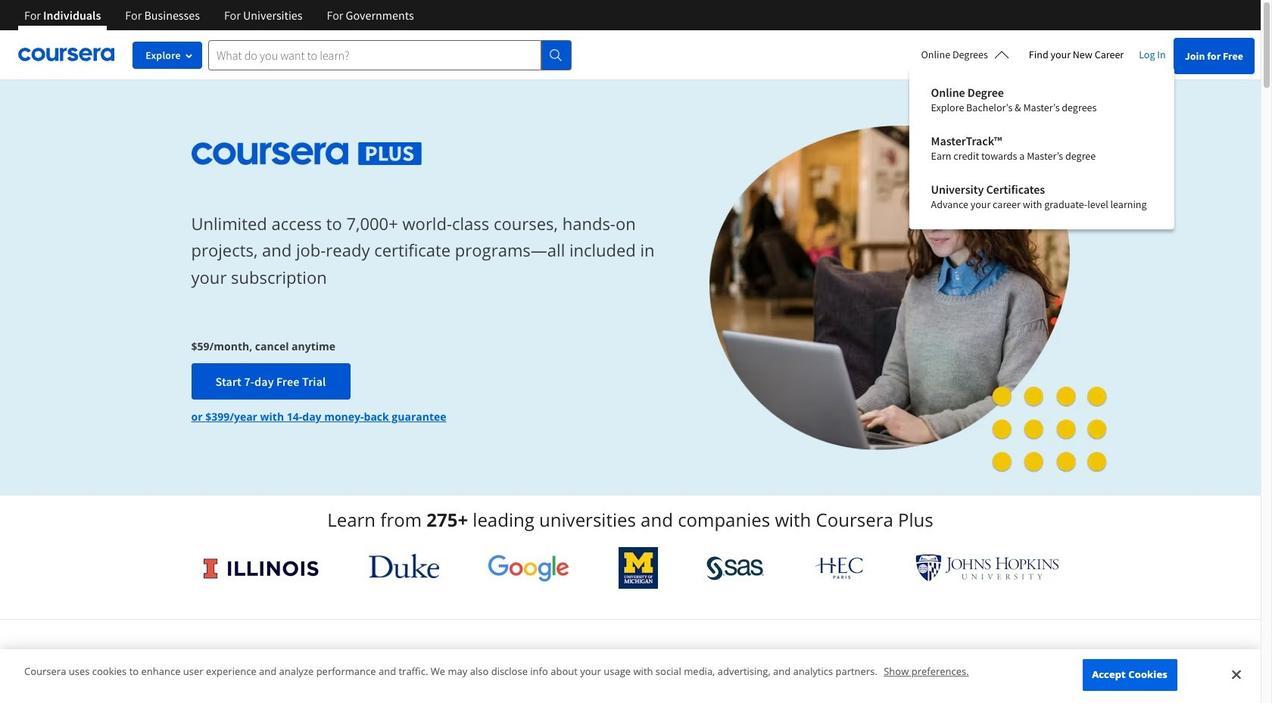 Task type: describe. For each thing, give the bounding box(es) containing it.
google image
[[488, 554, 570, 582]]

hec paris image
[[813, 553, 866, 584]]

coursera plus image
[[191, 142, 422, 165]]

university of michigan image
[[619, 548, 658, 589]]

university of illinois at urbana-champaign image
[[202, 556, 320, 581]]

privacy alert dialog
[[0, 650, 1261, 704]]

duke university image
[[369, 554, 439, 579]]

johns hopkins university image
[[915, 554, 1059, 582]]

sas image
[[707, 556, 764, 581]]



Task type: locate. For each thing, give the bounding box(es) containing it.
coursera image
[[18, 43, 114, 67]]

banner navigation
[[12, 0, 426, 42]]

menu
[[919, 76, 1164, 221]]

What do you want to learn? text field
[[208, 40, 542, 70]]

None search field
[[208, 40, 572, 70]]



Task type: vqa. For each thing, say whether or not it's contained in the screenshot.
topmost list box
no



